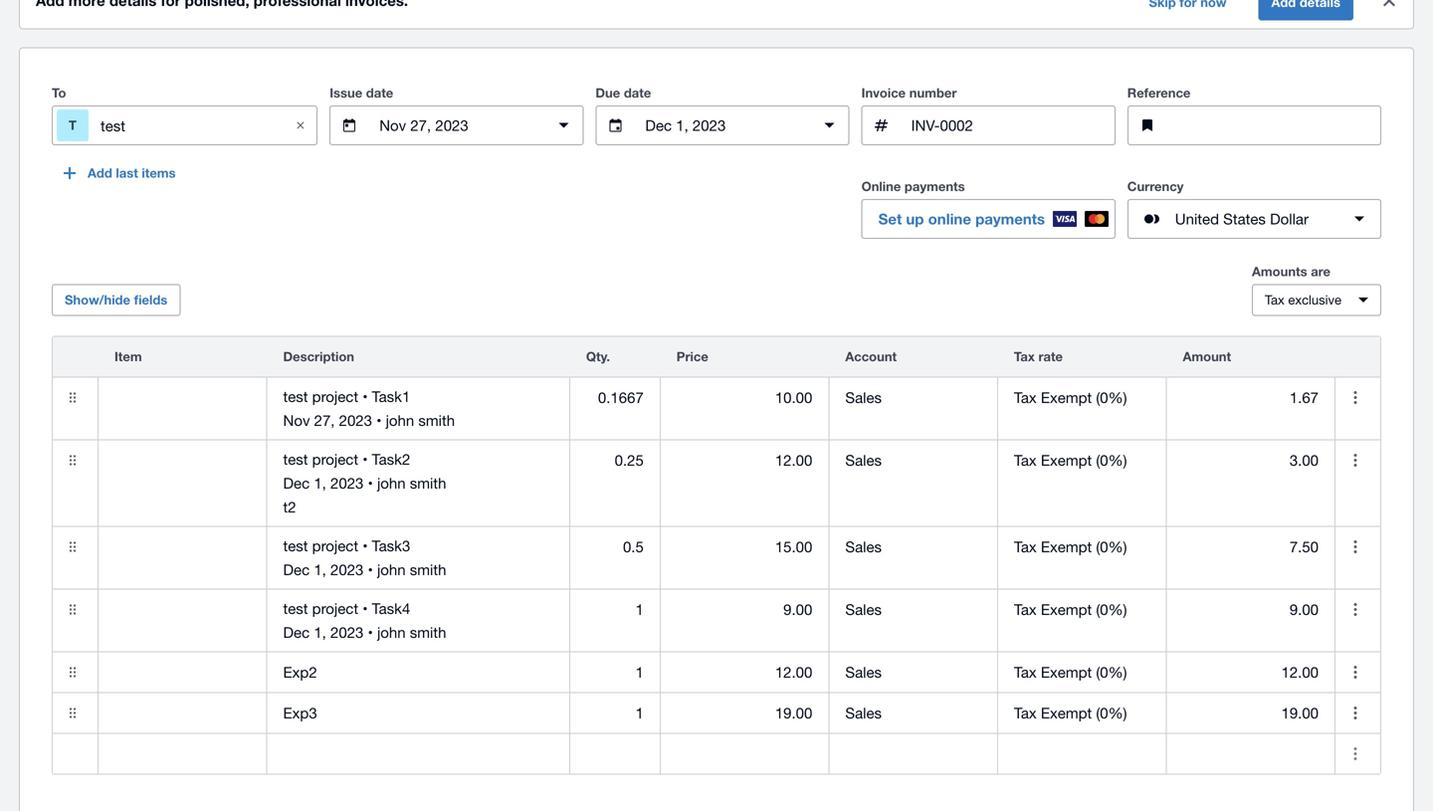 Task type: vqa. For each thing, say whether or not it's contained in the screenshot.
the left svg image
no



Task type: locate. For each thing, give the bounding box(es) containing it.
account text field for quantity field related to description text box's price field
[[830, 379, 998, 417]]

tax inside tax exclusive popup button
[[1265, 292, 1285, 308]]

2 vertical spatial account text field
[[830, 654, 998, 692]]

2 tax rate text field from the top
[[999, 528, 1166, 566]]

4 inventory item text field from the top
[[99, 695, 266, 732]]

price
[[677, 349, 709, 365]]

are
[[1312, 264, 1331, 279]]

tax left rate
[[1014, 349, 1035, 365]]

description text field down exp3 text field
[[267, 735, 569, 773]]

date for due date
[[624, 85, 651, 101]]

fields
[[134, 292, 168, 308]]

show/hide
[[65, 292, 130, 308]]

more date options image
[[544, 106, 584, 145]]

1 vertical spatial payments
[[976, 210, 1046, 228]]

date for issue date
[[366, 85, 394, 101]]

more line item options element
[[1336, 337, 1381, 377]]

5 price field from the top
[[661, 654, 829, 692]]

0 vertical spatial payments
[[905, 179, 965, 194]]

2 vertical spatial drag and drop line image
[[53, 694, 93, 733]]

Quantity field
[[570, 379, 660, 417], [570, 442, 660, 480], [570, 528, 660, 566], [570, 591, 660, 629], [570, 654, 660, 692], [570, 695, 660, 732], [570, 735, 660, 773]]

payments up online
[[905, 179, 965, 194]]

Inventory item text field
[[99, 379, 266, 417], [99, 654, 266, 692]]

invoice line item list element
[[52, 336, 1382, 775]]

drag and drop line image
[[53, 441, 93, 481], [53, 590, 93, 630], [53, 653, 93, 693]]

4 amount field from the top
[[1167, 591, 1335, 629]]

amount field for tax rate text box for test project • task2 dec 1, 2023 • john smith t2 text field
[[1167, 442, 1335, 480]]

1 vertical spatial account text field
[[830, 591, 998, 629]]

more line item options image for amount field related to fourth tax rate text box from the bottom of the invoice line item list element
[[1336, 527, 1376, 567]]

1 horizontal spatial date
[[624, 85, 651, 101]]

0 vertical spatial account text field
[[830, 442, 998, 480]]

more line item options image for amount field for tax rate text field
[[1336, 378, 1376, 418]]

1 vertical spatial tax
[[1014, 349, 1035, 365]]

Account text field
[[830, 379, 998, 417], [830, 591, 998, 629], [830, 654, 998, 692]]

Price field
[[661, 379, 829, 417], [661, 442, 829, 480], [661, 528, 829, 566], [661, 591, 829, 629], [661, 654, 829, 692], [661, 695, 829, 732]]

3 account text field from the top
[[830, 654, 998, 692]]

4 quantity field from the top
[[570, 591, 660, 629]]

3 account text field from the top
[[830, 695, 998, 732]]

drag and drop line image
[[53, 378, 93, 418], [53, 527, 93, 567], [53, 694, 93, 733]]

4 more line item options image from the top
[[1336, 694, 1376, 733]]

2 amount field from the top
[[1167, 442, 1335, 480]]

1 amount field from the top
[[1167, 379, 1335, 417]]

2 price field from the top
[[661, 442, 829, 480]]

tax for tax rate
[[1014, 349, 1035, 365]]

quantity field for exp3 text field
[[570, 695, 660, 732]]

1 more line item options image from the top
[[1336, 441, 1376, 481]]

payments right online
[[976, 210, 1046, 228]]

invoice number
[[862, 85, 957, 101]]

1 account text field from the top
[[830, 379, 998, 417]]

issue date
[[330, 85, 394, 101]]

2 account text field from the top
[[830, 591, 998, 629]]

tax
[[1265, 292, 1285, 308], [1014, 349, 1035, 365]]

1 horizontal spatial tax
[[1265, 292, 1285, 308]]

2 drag and drop line image from the top
[[53, 527, 93, 567]]

date right issue
[[366, 85, 394, 101]]

price field for 3rd quantity field
[[661, 528, 829, 566]]

2 description text field from the top
[[267, 735, 569, 773]]

3 quantity field from the top
[[570, 528, 660, 566]]

amount field for fourth tax rate text box from the bottom of the invoice line item list element
[[1167, 528, 1335, 566]]

1 account text field from the top
[[830, 442, 998, 480]]

tax rate text field for exp3 text field
[[999, 695, 1166, 732]]

drag and drop line image for inventory item text field for test project • task4 dec 1, 2023 • john smith text field
[[53, 590, 93, 630]]

more date options image
[[810, 106, 850, 145]]

exclusive
[[1289, 292, 1342, 308]]

Tax rate text field
[[999, 442, 1166, 480], [999, 528, 1166, 566], [999, 591, 1166, 629], [999, 654, 1166, 692], [999, 695, 1166, 732]]

qty.
[[586, 349, 610, 365]]

add last items
[[88, 165, 176, 181]]

drag and drop line image for second inventory item text field
[[53, 527, 93, 567]]

more line item options image for amount field associated with tax rate text box for test project • task2 dec 1, 2023 • john smith t2 text field
[[1336, 441, 1376, 481]]

1 vertical spatial account text field
[[830, 528, 998, 566]]

states
[[1224, 210, 1266, 228]]

3 more line item options image from the top
[[1336, 653, 1376, 693]]

Inventory item text field
[[99, 442, 266, 480], [99, 528, 266, 566], [99, 591, 266, 629], [99, 695, 266, 732], [99, 735, 266, 773]]

5 tax rate text field from the top
[[999, 695, 1166, 732]]

due date
[[596, 85, 651, 101]]

more line item options image
[[1336, 378, 1376, 418], [1336, 590, 1376, 630]]

Issue date text field
[[378, 107, 536, 144]]

price field for quantity field corresponding to exp3 text field
[[661, 695, 829, 732]]

amounts
[[1253, 264, 1308, 279]]

1 horizontal spatial close image
[[1370, 0, 1410, 21]]

0 vertical spatial account text field
[[830, 379, 998, 417]]

1 horizontal spatial payments
[[976, 210, 1046, 228]]

0 horizontal spatial tax
[[1014, 349, 1035, 365]]

3 tax rate text field from the top
[[999, 591, 1166, 629]]

1 drag and drop line image from the top
[[53, 378, 93, 418]]

3 price field from the top
[[661, 528, 829, 566]]

0 vertical spatial tax
[[1265, 292, 1285, 308]]

status
[[20, 0, 1414, 29]]

amounts are
[[1253, 264, 1331, 279]]

1 inventory item text field from the top
[[99, 442, 266, 480]]

3 amount field from the top
[[1167, 528, 1335, 566]]

2 inventory item text field from the top
[[99, 654, 266, 692]]

Invoice number text field
[[910, 107, 1115, 144]]

to
[[52, 85, 66, 101]]

4 price field from the top
[[661, 591, 829, 629]]

tax down "amounts"
[[1265, 292, 1285, 308]]

Description text field
[[267, 590, 569, 652]]

1 tax rate text field from the top
[[999, 442, 1166, 480]]

description text field for second inventory item text field
[[267, 527, 569, 589]]

2 more line item options image from the top
[[1336, 527, 1376, 567]]

2 date from the left
[[624, 85, 651, 101]]

0 horizontal spatial close image
[[281, 106, 321, 145]]

1 vertical spatial more line item options image
[[1336, 590, 1376, 630]]

set up online payments
[[879, 210, 1046, 228]]

description text field for first inventory item text field from the bottom
[[267, 735, 569, 773]]

close image
[[1370, 0, 1410, 21], [281, 106, 321, 145]]

more line item options image for amount field corresponding to test project • task4 dec 1, 2023 • john smith text field's tax rate text box
[[1336, 590, 1376, 630]]

date
[[366, 85, 394, 101], [624, 85, 651, 101]]

tax rate text field for test project • task4 dec 1, 2023 • john smith text field
[[999, 591, 1166, 629]]

0 vertical spatial description text field
[[267, 527, 569, 589]]

6 price field from the top
[[661, 695, 829, 732]]

description text field up test project • task4 dec 1, 2023 • john smith text field
[[267, 527, 569, 589]]

t
[[69, 118, 77, 133]]

0 horizontal spatial date
[[366, 85, 394, 101]]

drag and drop line image for inventory item text field associated with exp3 text field
[[53, 694, 93, 733]]

2 vertical spatial account text field
[[830, 695, 998, 732]]

Amount field
[[1167, 379, 1335, 417], [1167, 442, 1335, 480], [1167, 528, 1335, 566], [1167, 591, 1335, 629], [1167, 654, 1335, 692], [1167, 695, 1335, 732], [1167, 735, 1335, 773]]

1 vertical spatial inventory item text field
[[99, 654, 266, 692]]

quantity field for description text box
[[570, 379, 660, 417]]

1 vertical spatial close image
[[281, 106, 321, 145]]

Description text field
[[267, 378, 569, 440]]

price field for quantity field corresponding to test project • task2 dec 1, 2023 • john smith t2 text field
[[661, 442, 829, 480]]

inventory item text field for test project • task2 dec 1, 2023 • john smith t2 text field
[[99, 442, 266, 480]]

6 amount field from the top
[[1167, 695, 1335, 732]]

1 quantity field from the top
[[570, 379, 660, 417]]

Description text field
[[267, 527, 569, 589], [267, 735, 569, 773]]

payments
[[905, 179, 965, 194], [976, 210, 1046, 228]]

item
[[114, 349, 142, 365]]

account
[[846, 349, 897, 365]]

1 drag and drop line image from the top
[[53, 441, 93, 481]]

4 tax rate text field from the top
[[999, 654, 1166, 692]]

date right due
[[624, 85, 651, 101]]

6 quantity field from the top
[[570, 695, 660, 732]]

1 vertical spatial description text field
[[267, 735, 569, 773]]

last
[[116, 165, 138, 181]]

0 vertical spatial drag and drop line image
[[53, 441, 93, 481]]

quantity field for exp2 text field in the left of the page
[[570, 654, 660, 692]]

None field
[[99, 378, 266, 418], [830, 378, 998, 418], [999, 378, 1166, 418], [99, 441, 266, 481], [830, 441, 998, 481], [999, 441, 1166, 481], [99, 527, 266, 567], [830, 527, 998, 567], [999, 527, 1166, 567], [99, 590, 266, 630], [830, 590, 998, 630], [999, 590, 1166, 630], [99, 653, 266, 693], [830, 653, 998, 693], [999, 653, 1166, 693], [99, 694, 266, 733], [830, 694, 998, 733], [999, 694, 1166, 733], [99, 734, 266, 774], [99, 378, 266, 418], [830, 378, 998, 418], [99, 441, 266, 481], [830, 441, 998, 481], [999, 441, 1166, 481], [99, 527, 266, 567], [830, 527, 998, 567], [999, 527, 1166, 567], [99, 590, 266, 630], [830, 590, 998, 630], [999, 590, 1166, 630], [99, 653, 266, 693], [830, 653, 998, 693], [999, 653, 1166, 693], [99, 694, 266, 733], [830, 694, 998, 733], [999, 694, 1166, 733], [99, 734, 266, 774]]

5 more line item options image from the top
[[1336, 734, 1376, 774]]

tax inside invoice line item list element
[[1014, 349, 1035, 365]]

0 vertical spatial inventory item text field
[[99, 379, 266, 417]]

show/hide fields
[[65, 292, 168, 308]]

quantity field for test project • task2 dec 1, 2023 • john smith t2 text field
[[570, 442, 660, 480]]

more line item options image
[[1336, 441, 1376, 481], [1336, 527, 1376, 567], [1336, 653, 1376, 693], [1336, 694, 1376, 733], [1336, 734, 1376, 774]]

3 inventory item text field from the top
[[99, 591, 266, 629]]

1 date from the left
[[366, 85, 394, 101]]

1 vertical spatial drag and drop line image
[[53, 590, 93, 630]]

price field for quantity field related to description text box
[[661, 379, 829, 417]]

Description text field
[[267, 441, 569, 526]]

Account text field
[[830, 442, 998, 480], [830, 528, 998, 566], [830, 695, 998, 732]]

1 inventory item text field from the top
[[99, 379, 266, 417]]

quantity field for test project • task4 dec 1, 2023 • john smith text field
[[570, 591, 660, 629]]

5 amount field from the top
[[1167, 654, 1335, 692]]

3 drag and drop line image from the top
[[53, 694, 93, 733]]

1 vertical spatial drag and drop line image
[[53, 527, 93, 567]]

0 vertical spatial more line item options image
[[1336, 378, 1376, 418]]

2 quantity field from the top
[[570, 442, 660, 480]]

0 horizontal spatial payments
[[905, 179, 965, 194]]

5 quantity field from the top
[[570, 654, 660, 692]]

1 more line item options image from the top
[[1336, 378, 1376, 418]]

1 description text field from the top
[[267, 527, 569, 589]]

due
[[596, 85, 621, 101]]

1 price field from the top
[[661, 379, 829, 417]]

5 inventory item text field from the top
[[99, 735, 266, 773]]

2 vertical spatial drag and drop line image
[[53, 653, 93, 693]]

3 drag and drop line image from the top
[[53, 653, 93, 693]]

2 more line item options image from the top
[[1336, 590, 1376, 630]]

2 drag and drop line image from the top
[[53, 590, 93, 630]]

invoice
[[862, 85, 906, 101]]

7 quantity field from the top
[[570, 735, 660, 773]]

inventory item text field for description text box
[[99, 379, 266, 417]]

2 account text field from the top
[[830, 528, 998, 566]]

0 vertical spatial drag and drop line image
[[53, 378, 93, 418]]

united states dollar
[[1176, 210, 1309, 228]]

inventory item text field for exp3 text field
[[99, 695, 266, 732]]



Task type: describe. For each thing, give the bounding box(es) containing it.
united
[[1176, 210, 1220, 228]]

show/hide fields button
[[52, 284, 180, 316]]

online
[[862, 179, 901, 194]]

tax for tax exclusive
[[1265, 292, 1285, 308]]

account text field for price field associated with quantity field corresponding to exp3 text field
[[830, 695, 998, 732]]

tax rate text field for test project • task2 dec 1, 2023 • john smith t2 text field
[[999, 442, 1166, 480]]

2 inventory item text field from the top
[[99, 528, 266, 566]]

tax exclusive
[[1265, 292, 1342, 308]]

invoice number element
[[862, 106, 1116, 145]]

drag and drop line image for exp2 text field in the left of the page inventory item text box
[[53, 653, 93, 693]]

add
[[88, 165, 112, 181]]

price field for quantity field associated with test project • task4 dec 1, 2023 • john smith text field
[[661, 591, 829, 629]]

online
[[929, 210, 972, 228]]

set up online payments button
[[862, 199, 1116, 239]]

up
[[906, 210, 924, 228]]

add last items button
[[52, 157, 188, 189]]

amount
[[1183, 349, 1232, 365]]

test
[[101, 117, 125, 134]]

set
[[879, 210, 902, 228]]

online payments
[[862, 179, 965, 194]]

amount field for tax rate text box associated with exp2 text field in the left of the page
[[1167, 654, 1335, 692]]

tax rate
[[1014, 349, 1063, 365]]

items
[[142, 165, 176, 181]]

price field for quantity field for exp2 text field in the left of the page
[[661, 654, 829, 692]]

number
[[910, 85, 957, 101]]

united states dollar button
[[1128, 199, 1382, 239]]

rate
[[1039, 349, 1063, 365]]

none field tax rate
[[999, 378, 1166, 418]]

account text field for quantity field for exp2 text field in the left of the page price field
[[830, 654, 998, 692]]

reference
[[1128, 85, 1191, 101]]

amount field for tax rate text box corresponding to exp3 text field
[[1167, 695, 1335, 732]]

drag and drop line image for inventory item text field for test project • task2 dec 1, 2023 • john smith t2 text field
[[53, 441, 93, 481]]

inventory item text field for test project • task4 dec 1, 2023 • john smith text field
[[99, 591, 266, 629]]

account text field for price field associated with quantity field corresponding to test project • task2 dec 1, 2023 • john smith t2 text field
[[830, 442, 998, 480]]

issue
[[330, 85, 363, 101]]

7 amount field from the top
[[1167, 735, 1335, 773]]

payments inside popup button
[[976, 210, 1046, 228]]

account text field for price field related to 3rd quantity field
[[830, 528, 998, 566]]

amount field for tax rate text field
[[1167, 379, 1335, 417]]

dollar
[[1271, 210, 1309, 228]]

account text field for price field corresponding to quantity field associated with test project • task4 dec 1, 2023 • john smith text field
[[830, 591, 998, 629]]

0 vertical spatial close image
[[1370, 0, 1410, 21]]

amount field for test project • task4 dec 1, 2023 • john smith text field's tax rate text box
[[1167, 591, 1335, 629]]

Tax rate text field
[[999, 379, 1166, 417]]

currency
[[1128, 179, 1184, 194]]

Due date text field
[[644, 107, 802, 144]]

Description text field
[[267, 695, 569, 732]]

description
[[283, 349, 354, 365]]

more line item options image for amount field corresponding to tax rate text box corresponding to exp3 text field
[[1336, 694, 1376, 733]]

Description text field
[[267, 654, 569, 692]]

tax exclusive button
[[1253, 284, 1382, 316]]

inventory item text field for exp2 text field in the left of the page
[[99, 654, 266, 692]]

Reference text field
[[1176, 107, 1381, 144]]

tax rate text field for exp2 text field in the left of the page
[[999, 654, 1166, 692]]

more line item options image for tax rate text box associated with exp2 text field in the left of the page's amount field
[[1336, 653, 1376, 693]]



